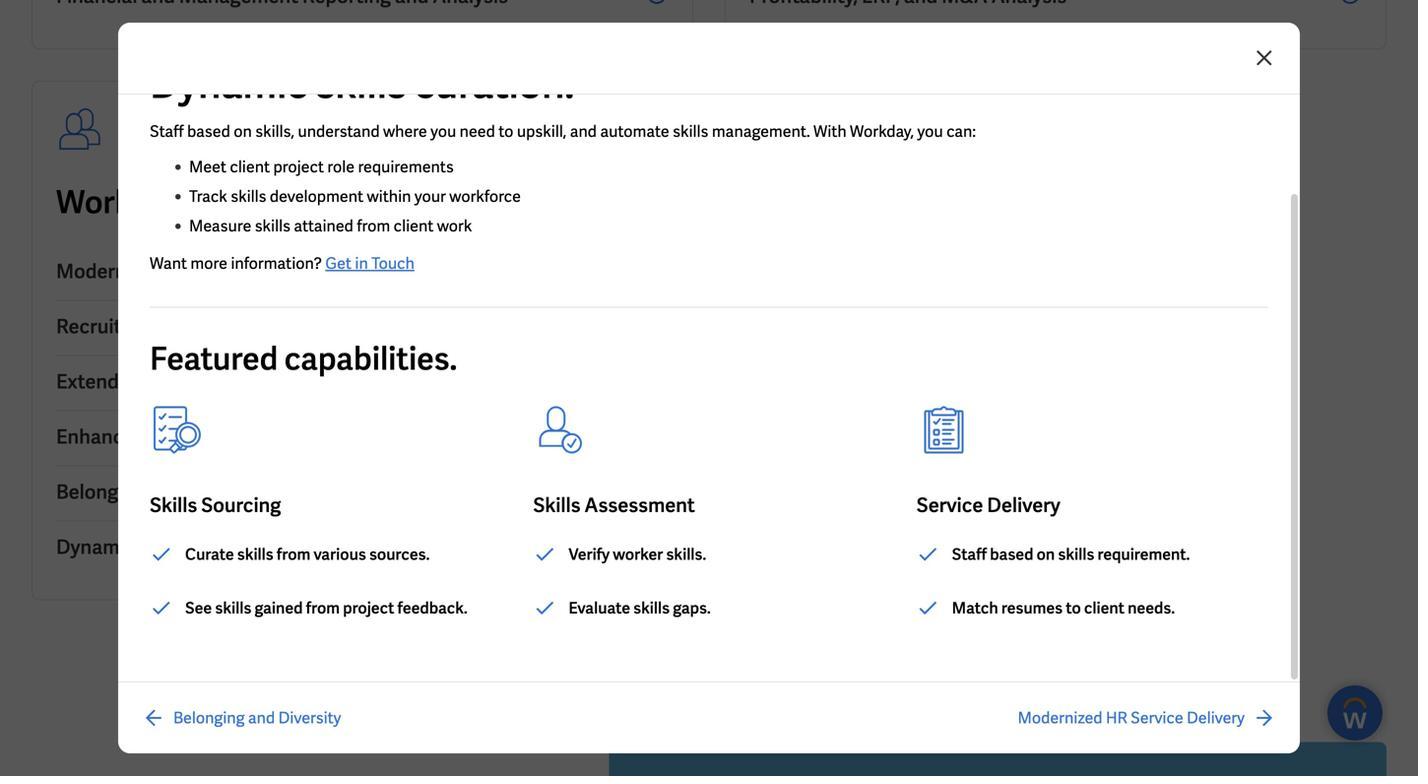 Task type: describe. For each thing, give the bounding box(es) containing it.
1 horizontal spatial client
[[394, 216, 434, 236]]

extended
[[56, 369, 141, 395]]

for
[[212, 182, 253, 223]]

0 vertical spatial modernized
[[56, 259, 163, 284]]

on for skills,
[[234, 121, 252, 142]]

various
[[314, 544, 366, 565]]

skills for skills sourcing
[[150, 493, 197, 518]]

with
[[814, 121, 847, 142]]

within
[[367, 186, 411, 207]]

service for modernized hr service delivery button inside the dynamic skills curation. dialog
[[1131, 708, 1184, 728]]

0 horizontal spatial modernized hr service delivery
[[56, 259, 342, 284]]

track
[[189, 186, 227, 207]]

staff based on skills requirement.
[[952, 544, 1190, 565]]

attained
[[294, 216, 354, 236]]

get in touch link
[[325, 253, 415, 274]]

match
[[952, 598, 999, 619]]

0 horizontal spatial diversity
[[187, 479, 267, 505]]

the
[[259, 182, 307, 223]]

meet client project role requirements track skills development within your workforce measure skills attained from client work
[[189, 157, 521, 236]]

can:
[[947, 121, 976, 142]]

skills right curate
[[237, 544, 274, 565]]

skills up understand
[[316, 59, 407, 110]]

staff based on skills, understand where you need to upskill, and automate skills management. with workday, you can:
[[150, 121, 980, 142]]

dynamic skills curation. dialog
[[0, 0, 1419, 776]]

0 horizontal spatial hr
[[167, 259, 194, 284]]

workday,
[[850, 121, 914, 142]]

resumes
[[1002, 598, 1063, 619]]

management
[[243, 369, 362, 395]]

understand
[[298, 121, 380, 142]]

skills right track at the left top
[[231, 186, 266, 207]]

management.
[[712, 121, 810, 142]]

curation
[[191, 534, 269, 560]]

skills up information? at the top left of page
[[255, 216, 291, 236]]

0 vertical spatial workforce
[[56, 182, 206, 223]]

future
[[314, 182, 407, 223]]

skills sourcing
[[150, 493, 281, 518]]

evaluate
[[569, 598, 630, 619]]

workforce for the future of technology
[[56, 182, 613, 223]]

extended workforce management
[[56, 369, 362, 395]]

service for the top modernized hr service delivery button
[[198, 259, 264, 284]]

meet
[[189, 157, 227, 177]]

skills right see
[[215, 598, 252, 619]]

curate skills from various sources.
[[185, 544, 430, 565]]

automate
[[600, 121, 670, 142]]

information?
[[231, 253, 322, 274]]

skills right automate
[[673, 121, 709, 142]]

work
[[437, 216, 472, 236]]

0 vertical spatial belonging and diversity button
[[56, 466, 669, 522]]

0 vertical spatial belonging
[[56, 479, 146, 505]]

need
[[460, 121, 495, 142]]

recruit and onboard
[[56, 314, 242, 339]]

0 vertical spatial client
[[230, 157, 270, 177]]

requirement.
[[1098, 544, 1190, 565]]

needs.
[[1128, 598, 1175, 619]]

development
[[270, 186, 364, 207]]

verify
[[569, 544, 610, 565]]

2 vertical spatial client
[[1084, 598, 1125, 619]]

where
[[383, 121, 427, 142]]

0 vertical spatial modernized hr service delivery button
[[56, 246, 669, 301]]

skills up match resumes to client needs. on the bottom of the page
[[1058, 544, 1095, 565]]

enhanced
[[56, 424, 146, 450]]

gained
[[255, 598, 303, 619]]

measure
[[189, 216, 251, 236]]

1 vertical spatial to
[[1066, 598, 1081, 619]]

recruit
[[56, 314, 121, 339]]

enhanced employee experience button
[[56, 411, 669, 466]]

capabilities.
[[284, 338, 457, 379]]

project inside meet client project role requirements track skills development within your workforce measure skills attained from client work
[[273, 157, 324, 177]]

modernized hr service delivery inside dynamic skills curation. dialog
[[1018, 708, 1245, 728]]

get
[[325, 253, 352, 274]]

1 horizontal spatial service
[[917, 493, 983, 518]]

skills inside 'button'
[[139, 534, 187, 560]]

curate
[[185, 544, 234, 565]]

modernized inside dynamic skills curation. dialog
[[1018, 708, 1103, 728]]

touch
[[372, 253, 415, 274]]

dynamic for dynamic skills curation
[[56, 534, 135, 560]]

staff for staff based on skills, understand where you need to upskill, and automate skills management. with workday, you can:
[[150, 121, 184, 142]]

workforce inside the extended workforce management button
[[145, 369, 239, 395]]

extended workforce management button
[[56, 356, 669, 411]]

1 vertical spatial belonging and diversity button
[[142, 706, 341, 730]]

staff for staff based on skills requirement.
[[952, 544, 987, 565]]

2 horizontal spatial delivery
[[1187, 708, 1245, 728]]

based for skills,
[[187, 121, 230, 142]]



Task type: locate. For each thing, give the bounding box(es) containing it.
sourcing
[[201, 493, 281, 518]]

1 horizontal spatial hr
[[1106, 708, 1128, 728]]

0 vertical spatial delivery
[[268, 259, 342, 284]]

1 vertical spatial on
[[1037, 544, 1055, 565]]

1 horizontal spatial modernized hr service delivery button
[[1018, 706, 1277, 730]]

0 vertical spatial service
[[198, 259, 264, 284]]

diversity
[[187, 479, 267, 505], [278, 708, 341, 728]]

want more information? get in touch
[[150, 253, 415, 274]]

1 horizontal spatial you
[[918, 121, 943, 142]]

0 vertical spatial based
[[187, 121, 230, 142]]

want
[[150, 253, 187, 274]]

of
[[414, 182, 443, 223]]

dynamic skills curation button
[[56, 522, 669, 576]]

1 vertical spatial diversity
[[278, 708, 341, 728]]

1 vertical spatial modernized
[[1018, 708, 1103, 728]]

experience
[[241, 424, 341, 450]]

skills left curation
[[139, 534, 187, 560]]

1 vertical spatial client
[[394, 216, 434, 236]]

enhanced employee experience
[[56, 424, 341, 450]]

skills,
[[255, 121, 295, 142]]

2 you from the left
[[918, 121, 943, 142]]

project down dynamic skills curation 'button'
[[343, 598, 394, 619]]

1 vertical spatial based
[[990, 544, 1034, 565]]

2 vertical spatial service
[[1131, 708, 1184, 728]]

1 vertical spatial delivery
[[987, 493, 1061, 518]]

on left skills,
[[234, 121, 252, 142]]

skills.
[[666, 544, 707, 565]]

hr inside dynamic skills curation. dialog
[[1106, 708, 1128, 728]]

0 vertical spatial staff
[[150, 121, 184, 142]]

worker
[[613, 544, 663, 565]]

workforce
[[449, 186, 521, 207]]

and
[[570, 121, 597, 142], [125, 314, 159, 339], [150, 479, 184, 505], [248, 708, 275, 728]]

based
[[187, 121, 230, 142], [990, 544, 1034, 565]]

0 vertical spatial from
[[357, 216, 390, 236]]

client up for
[[230, 157, 270, 177]]

1 horizontal spatial modernized
[[1018, 708, 1103, 728]]

hr
[[167, 259, 194, 284], [1106, 708, 1128, 728]]

1 horizontal spatial staff
[[952, 544, 987, 565]]

dynamic inside 'button'
[[56, 534, 135, 560]]

from inside meet client project role requirements track skills development within your workforce measure skills attained from client work
[[357, 216, 390, 236]]

project up the development
[[273, 157, 324, 177]]

dynamic skills curation
[[56, 534, 269, 560]]

assessment
[[585, 493, 695, 518]]

on for skills
[[1037, 544, 1055, 565]]

employee
[[150, 424, 237, 450]]

2 vertical spatial from
[[306, 598, 340, 619]]

1 horizontal spatial to
[[1066, 598, 1081, 619]]

0 vertical spatial belonging and diversity
[[56, 479, 267, 505]]

0 horizontal spatial client
[[230, 157, 270, 177]]

to right resumes
[[1066, 598, 1081, 619]]

workforce
[[56, 182, 206, 223], [145, 369, 239, 395]]

dynamic for dynamic skills curation.
[[150, 59, 308, 110]]

to right "need"
[[499, 121, 514, 142]]

client left needs.
[[1084, 598, 1125, 619]]

0 vertical spatial project
[[273, 157, 324, 177]]

1 horizontal spatial delivery
[[987, 493, 1061, 518]]

1 horizontal spatial modernized hr service delivery
[[1018, 708, 1245, 728]]

your
[[415, 186, 446, 207]]

verify worker skills.
[[569, 544, 707, 565]]

client
[[230, 157, 270, 177], [394, 216, 434, 236], [1084, 598, 1125, 619]]

1 vertical spatial hr
[[1106, 708, 1128, 728]]

evaluate skills gaps.
[[569, 598, 711, 619]]

1 horizontal spatial based
[[990, 544, 1034, 565]]

1 vertical spatial staff
[[952, 544, 987, 565]]

1 horizontal spatial belonging
[[173, 708, 245, 728]]

1 vertical spatial belonging and diversity
[[173, 708, 341, 728]]

you left can:
[[918, 121, 943, 142]]

2 horizontal spatial service
[[1131, 708, 1184, 728]]

from right gained
[[306, 598, 340, 619]]

belonging inside dynamic skills curation. dialog
[[173, 708, 245, 728]]

skills
[[316, 59, 407, 110], [673, 121, 709, 142], [231, 186, 266, 207], [255, 216, 291, 236], [237, 544, 274, 565], [1058, 544, 1095, 565], [215, 598, 252, 619], [634, 598, 670, 619]]

modernized hr service delivery button inside dynamic skills curation. dialog
[[1018, 706, 1277, 730]]

featured
[[150, 338, 278, 379]]

skills for skills assessment
[[533, 493, 581, 518]]

service delivery
[[917, 493, 1061, 518]]

technology
[[449, 182, 613, 223]]

belonging and diversity
[[56, 479, 267, 505], [173, 708, 341, 728]]

delivery
[[268, 259, 342, 284], [987, 493, 1061, 518], [1187, 708, 1245, 728]]

skills
[[150, 493, 197, 518], [533, 493, 581, 518], [139, 534, 187, 560]]

upskill,
[[517, 121, 567, 142]]

1 horizontal spatial project
[[343, 598, 394, 619]]

see
[[185, 598, 212, 619]]

0 vertical spatial to
[[499, 121, 514, 142]]

skills up dynamic skills curation
[[150, 493, 197, 518]]

you
[[431, 121, 456, 142], [918, 121, 943, 142]]

1 vertical spatial dynamic
[[56, 534, 135, 560]]

0 horizontal spatial dynamic
[[56, 534, 135, 560]]

staff
[[150, 121, 184, 142], [952, 544, 987, 565]]

service
[[198, 259, 264, 284], [917, 493, 983, 518], [1131, 708, 1184, 728]]

1 horizontal spatial on
[[1037, 544, 1055, 565]]

0 vertical spatial dynamic
[[150, 59, 308, 110]]

0 horizontal spatial staff
[[150, 121, 184, 142]]

2 horizontal spatial client
[[1084, 598, 1125, 619]]

belonging and diversity inside dynamic skills curation. dialog
[[173, 708, 341, 728]]

role
[[327, 157, 355, 177]]

feedback.
[[398, 598, 468, 619]]

0 horizontal spatial based
[[187, 121, 230, 142]]

on
[[234, 121, 252, 142], [1037, 544, 1055, 565]]

dynamic inside dialog
[[150, 59, 308, 110]]

skills assessment
[[533, 493, 695, 518]]

1 horizontal spatial dynamic
[[150, 59, 308, 110]]

0 vertical spatial on
[[234, 121, 252, 142]]

0 horizontal spatial delivery
[[268, 259, 342, 284]]

onboard
[[163, 314, 242, 339]]

0 horizontal spatial to
[[499, 121, 514, 142]]

1 vertical spatial modernized hr service delivery
[[1018, 708, 1245, 728]]

project
[[273, 157, 324, 177], [343, 598, 394, 619]]

workforce up 'employee'
[[145, 369, 239, 395]]

dynamic
[[150, 59, 308, 110], [56, 534, 135, 560]]

belonging
[[56, 479, 146, 505], [173, 708, 245, 728]]

see skills gained from project feedback.
[[185, 598, 468, 619]]

featured capabilities.
[[150, 338, 457, 379]]

more
[[191, 253, 227, 274]]

from left "various"
[[277, 544, 311, 565]]

match resumes to client needs.
[[952, 598, 1175, 619]]

0 horizontal spatial modernized
[[56, 259, 163, 284]]

1 vertical spatial from
[[277, 544, 311, 565]]

0 vertical spatial modernized hr service delivery
[[56, 259, 342, 284]]

in
[[355, 253, 368, 274]]

sources.
[[369, 544, 430, 565]]

0 horizontal spatial service
[[198, 259, 264, 284]]

2 vertical spatial delivery
[[1187, 708, 1245, 728]]

1 vertical spatial modernized hr service delivery button
[[1018, 706, 1277, 730]]

modernized up idc infobrief for tech image on the bottom of page
[[1018, 708, 1103, 728]]

0 vertical spatial hr
[[167, 259, 194, 284]]

based for skills
[[990, 544, 1034, 565]]

to
[[499, 121, 514, 142], [1066, 598, 1081, 619]]

0 vertical spatial diversity
[[187, 479, 267, 505]]

0 horizontal spatial belonging
[[56, 479, 146, 505]]

workforce up 'want'
[[56, 182, 206, 223]]

1 you from the left
[[431, 121, 456, 142]]

dynamic skills curation.
[[150, 59, 574, 110]]

based down service delivery
[[990, 544, 1034, 565]]

0 horizontal spatial modernized hr service delivery button
[[56, 246, 669, 301]]

gaps.
[[673, 598, 711, 619]]

1 vertical spatial belonging
[[173, 708, 245, 728]]

you left "need"
[[431, 121, 456, 142]]

client down your
[[394, 216, 434, 236]]

0 horizontal spatial on
[[234, 121, 252, 142]]

requirements
[[358, 157, 454, 177]]

curation.
[[414, 59, 574, 110]]

0 horizontal spatial project
[[273, 157, 324, 177]]

skills up verify on the left
[[533, 493, 581, 518]]

from
[[357, 216, 390, 236], [277, 544, 311, 565], [306, 598, 340, 619]]

idc infobrief for tech image
[[609, 742, 1387, 776]]

diversity inside dynamic skills curation. dialog
[[278, 708, 341, 728]]

modernized hr service delivery
[[56, 259, 342, 284], [1018, 708, 1245, 728]]

skills left the gaps.
[[634, 598, 670, 619]]

1 horizontal spatial diversity
[[278, 708, 341, 728]]

0 horizontal spatial you
[[431, 121, 456, 142]]

modernized up 'recruit'
[[56, 259, 163, 284]]

on up resumes
[[1037, 544, 1055, 565]]

1 vertical spatial service
[[917, 493, 983, 518]]

modernized hr service delivery button
[[56, 246, 669, 301], [1018, 706, 1277, 730]]

1 vertical spatial workforce
[[145, 369, 239, 395]]

recruit and onboard button
[[56, 301, 669, 356]]

based up meet
[[187, 121, 230, 142]]

1 vertical spatial project
[[343, 598, 394, 619]]

from down within
[[357, 216, 390, 236]]



Task type: vqa. For each thing, say whether or not it's contained in the screenshot.


